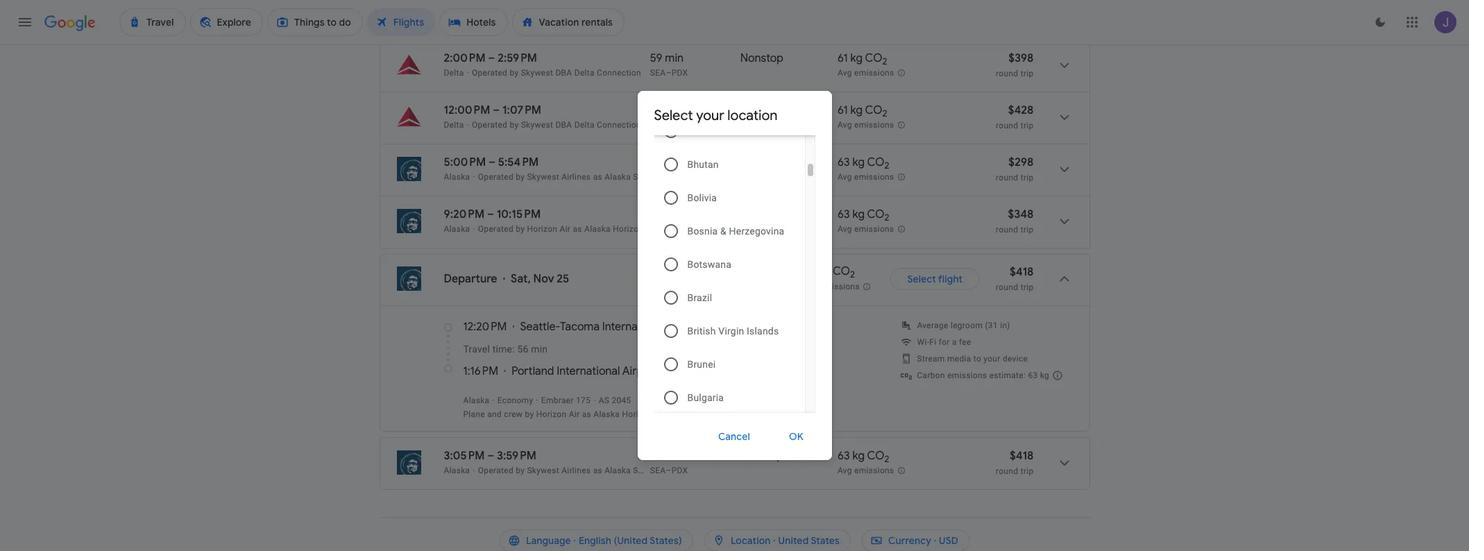 Task type: locate. For each thing, give the bounding box(es) containing it.
2 for $298
[[885, 160, 890, 172]]

2 54 from the top
[[650, 449, 663, 463]]

2 operated by skywest dba delta connection from the top
[[472, 68, 641, 78]]

total duration 55 min. element
[[650, 208, 741, 224]]

0 vertical spatial select
[[654, 107, 693, 124]]

63 for $348
[[838, 208, 850, 221]]

pdx
[[672, 68, 688, 78], [672, 120, 688, 130], [672, 172, 688, 182], [672, 224, 688, 234], [665, 364, 686, 378], [672, 466, 688, 475]]

travel
[[463, 344, 490, 355]]

175
[[576, 396, 591, 405]]

air up 25
[[560, 224, 571, 234]]

63 kg co 2 for $348
[[838, 208, 890, 224]]

min inside 1 hr 7 min sea – pdx
[[679, 103, 698, 117]]

1 vertical spatial airlines
[[562, 466, 591, 475]]

1 round from the top
[[996, 69, 1019, 78]]

operated by skywest airlines as alaska skywest up operated by horizon air as alaska horizon
[[478, 172, 667, 182]]

2 for $428
[[883, 108, 888, 120]]

63 for $298
[[838, 155, 850, 169]]

leaves seattle-tacoma international airport at 2:00 pm on saturday, november 25 and arrives at portland international airport at 2:59 pm on saturday, november 25. element
[[444, 51, 537, 65]]

1 vertical spatial nonstop
[[741, 103, 784, 117]]

2 connection from the top
[[597, 68, 641, 78]]

1 vertical spatial )
[[686, 364, 690, 378]]

1 $418 round trip from the top
[[996, 265, 1034, 292]]

1 vertical spatial select
[[907, 273, 936, 285]]

trip down $418 text field
[[1021, 283, 1034, 292]]

min left cancel button
[[666, 449, 685, 463]]

round inside $398 round trip
[[996, 69, 1019, 78]]

operated by skywest airlines as alaska skywest for 5:00 pm – 5:54 pm
[[478, 172, 667, 182]]

airlines down "plane and crew by horizon air as alaska horizon"
[[562, 466, 591, 475]]

min for 2:00 pm – 2:59 pm
[[665, 51, 684, 65]]

2045
[[612, 396, 631, 405]]

2
[[883, 56, 888, 67], [883, 108, 888, 120], [885, 160, 890, 172], [885, 212, 890, 224], [850, 269, 855, 281], [885, 453, 890, 465]]

round down $348
[[996, 225, 1019, 235]]

pdx for 54 min sea – pdx
[[672, 466, 688, 475]]

trip
[[1021, 69, 1034, 78], [1021, 121, 1034, 130], [1021, 173, 1034, 183], [1021, 225, 1034, 235], [1021, 283, 1034, 292], [1021, 466, 1034, 476]]

0 vertical spatial air
[[560, 224, 571, 234]]

tacoma
[[560, 320, 600, 334]]

3 operated by skywest dba delta connection from the top
[[472, 120, 641, 130]]

min right 56
[[531, 344, 548, 355]]

by right crew
[[525, 410, 534, 419]]

Arrival time: 10:15 PM. text field
[[497, 208, 541, 221]]

trip down $348
[[1021, 225, 1034, 235]]

round inside the $428 round trip
[[996, 121, 1019, 130]]

pdx inside 55 min sea – pdx
[[672, 224, 688, 234]]

trip for 10:15 pm
[[1021, 225, 1034, 235]]

298 US dollars text field
[[1009, 155, 1034, 169]]

min inside 59 min sea – pdx
[[665, 51, 684, 65]]

min inside 54 min sea – pdx
[[666, 449, 685, 463]]

1 airlines from the top
[[562, 172, 591, 182]]

round for 1:07 pm
[[996, 121, 1019, 130]]

international up 175
[[557, 364, 620, 378]]

2 $418 from the top
[[1010, 449, 1034, 463]]

1 nonstop from the top
[[741, 51, 784, 65]]

61 kg co 2
[[838, 51, 888, 67], [838, 103, 888, 120]]

$298 round trip
[[996, 155, 1034, 183]]

 image
[[467, 16, 469, 26], [467, 120, 469, 130], [503, 272, 505, 286]]

0 vertical spatial  image
[[467, 16, 469, 26]]

trip down $398
[[1021, 69, 1034, 78]]

3 nonstop from the top
[[741, 449, 784, 463]]

1 vertical spatial total duration 54 min. element
[[650, 449, 741, 465]]

departure
[[444, 272, 497, 286]]

1 horizontal spatial airport
[[668, 320, 704, 334]]

1 operated by skywest airlines as alaska skywest from the top
[[478, 172, 667, 182]]

states)
[[650, 534, 682, 547]]

operated by skywest dba delta connection down 2:59 pm
[[472, 68, 641, 78]]

alaska
[[444, 172, 470, 182], [605, 172, 631, 182], [444, 224, 470, 234], [584, 224, 611, 234], [463, 396, 490, 405], [594, 410, 620, 419], [444, 466, 470, 475], [605, 466, 631, 475]]

brunei
[[688, 359, 716, 370]]

portland international airport ( pdx )
[[512, 364, 690, 378]]

round down $418 text field
[[996, 283, 1019, 292]]

1 vertical spatial air
[[569, 410, 580, 419]]

estimate:
[[990, 371, 1026, 380]]

trip inside $398 round trip
[[1021, 69, 1034, 78]]

round down 298 us dollars text field
[[996, 173, 1019, 183]]

min left bhutan
[[666, 155, 685, 169]]

0 vertical spatial skywest
[[633, 172, 667, 182]]

stream
[[917, 354, 945, 364]]

sea inside 55 min sea – pdx
[[650, 224, 666, 234]]

1 hr 7 min sea – pdx
[[650, 103, 698, 130]]

Arrival time: 5:54 PM. text field
[[498, 155, 539, 169]]

Departure time: 5:00 PM. text field
[[444, 155, 486, 169]]

54 inside 54 min sea – pdx
[[650, 449, 663, 463]]

round down $418 text box
[[996, 466, 1019, 476]]

1 trip from the top
[[1021, 69, 1034, 78]]

operated by skywest airlines as alaska skywest down arrival time: 3:59 pm. text box
[[478, 466, 667, 475]]

pdx inside the 54 min pdx
[[672, 172, 688, 182]]

trip down 298 us dollars text field
[[1021, 173, 1034, 183]]

$428
[[1008, 103, 1034, 117]]

59
[[650, 51, 663, 65]]

54 for 5:54 pm
[[650, 155, 663, 169]]

$418 for $418 text box
[[1010, 449, 1034, 463]]

avg emissions
[[838, 68, 894, 78], [838, 120, 894, 130], [838, 172, 894, 182], [838, 224, 894, 234], [803, 282, 860, 291], [838, 466, 894, 476]]

united states
[[779, 534, 840, 547]]

operated down 'leaves seattle-tacoma international airport at 2:00 pm on saturday, november 25 and arrives at portland international airport at 2:59 pm on saturday, november 25.' element
[[472, 68, 508, 78]]

your up benin
[[696, 107, 724, 124]]

select inside select flight button
[[907, 273, 936, 285]]

leaves seattle-tacoma international airport at 12:00 pm on saturday, november 25 and arrives at portland international airport at 1:07 pm on saturday, november 25. element
[[444, 103, 541, 117]]

Departure time: 2:00 PM. text field
[[444, 51, 486, 65]]

1 vertical spatial skywest
[[633, 466, 667, 475]]

2 $418 round trip from the top
[[996, 449, 1034, 476]]

fee
[[959, 337, 972, 347]]

min right '7'
[[679, 103, 698, 117]]

0 vertical spatial (
[[707, 320, 710, 334]]

61
[[838, 51, 848, 65], [838, 103, 848, 117]]

) right british
[[730, 320, 734, 334]]

 image
[[467, 68, 469, 78]]

1 vertical spatial dba
[[556, 68, 572, 78]]

kg for $398
[[851, 51, 863, 65]]

0 vertical spatial )
[[730, 320, 734, 334]]

horizon down the "embraer"
[[536, 410, 567, 419]]

portland
[[512, 364, 554, 378]]

4 trip from the top
[[1021, 225, 1034, 235]]

1 vertical spatial operated by skywest dba delta connection
[[472, 68, 641, 78]]

dba
[[556, 16, 572, 26], [556, 68, 572, 78], [556, 120, 572, 130]]

english
[[579, 534, 612, 547]]

2 vertical spatial operated by skywest dba delta connection
[[472, 120, 641, 130]]

operated down 12:00 pm – 1:07 pm
[[472, 120, 508, 130]]

skywest
[[521, 16, 553, 26], [521, 68, 553, 78], [521, 120, 553, 130], [527, 172, 559, 182], [527, 466, 559, 475]]

1 vertical spatial (
[[661, 364, 665, 378]]

a
[[952, 337, 957, 347]]

12:00 pm
[[444, 103, 490, 117]]

airport down brazil
[[668, 320, 704, 334]]

co for $398
[[865, 51, 883, 65]]

min for 5:00 pm – 5:54 pm
[[666, 155, 685, 169]]

operated down the 5:00 pm – 5:54 pm
[[478, 172, 514, 182]]

skywest
[[633, 172, 667, 182], [633, 466, 667, 475]]

travel time: 56 min
[[463, 344, 548, 355]]

0 vertical spatial 61 kg co 2
[[838, 51, 888, 67]]

co
[[865, 51, 883, 65], [865, 103, 883, 117], [867, 155, 885, 169], [867, 208, 885, 221], [833, 265, 850, 279], [867, 449, 885, 463]]

round for 5:54 pm
[[996, 173, 1019, 183]]

0 horizontal spatial )
[[686, 364, 690, 378]]

horizon down '2045'
[[622, 410, 653, 419]]

bhutan
[[688, 159, 719, 170]]

0 vertical spatial 61
[[838, 51, 848, 65]]

– inside 59 min sea – pdx
[[666, 68, 672, 78]]

your
[[696, 107, 724, 124], [984, 354, 1001, 364]]

0 vertical spatial $418
[[1010, 265, 1034, 279]]

4 round from the top
[[996, 225, 1019, 235]]

carbon
[[917, 371, 945, 380]]

2 61 from the top
[[838, 103, 848, 117]]

trip for 3:59 pm
[[1021, 466, 1034, 476]]

average
[[917, 321, 949, 330]]

nonstop flight. element for 55 min
[[741, 208, 784, 224]]

usd
[[939, 534, 959, 547]]

in)
[[1000, 321, 1011, 330]]

skywest down 2:59 pm
[[521, 68, 553, 78]]

0 vertical spatial dba
[[556, 16, 572, 26]]

min inside 55 min sea – pdx
[[666, 208, 684, 221]]

Arrival time: 8:59 PM. text field
[[496, 0, 536, 13]]

55 min sea – pdx
[[650, 208, 688, 234]]

language
[[526, 534, 571, 547]]

2 airlines from the top
[[562, 466, 591, 475]]

pdx for 59 min sea – pdx
[[672, 68, 688, 78]]

5:00 pm
[[444, 155, 486, 169]]

1 vertical spatial 54
[[650, 449, 663, 463]]

trip down $418 text box
[[1021, 466, 1034, 476]]

Arrival time: 1:07 PM. text field
[[503, 103, 541, 117]]

6 trip from the top
[[1021, 466, 1034, 476]]

min right 59
[[665, 51, 684, 65]]

2 for $398
[[883, 56, 888, 67]]

1 vertical spatial $418
[[1010, 449, 1034, 463]]

3 trip from the top
[[1021, 173, 1034, 183]]

5 trip from the top
[[1021, 283, 1034, 292]]

3 round from the top
[[996, 173, 1019, 183]]

2 vertical spatial dba
[[556, 120, 572, 130]]

skywest for 5:54 pm
[[633, 172, 667, 182]]

average legroom (31 in)
[[917, 321, 1011, 330]]

your right to
[[984, 354, 1001, 364]]

sat, nov 25
[[511, 272, 569, 286]]

0 vertical spatial 54
[[650, 155, 663, 169]]

(united
[[614, 534, 648, 547]]

operated by skywest dba delta connection for 2:59 pm
[[472, 68, 641, 78]]

horizon
[[527, 224, 558, 234], [613, 224, 643, 234], [536, 410, 567, 419], [622, 410, 653, 419]]

0 vertical spatial your
[[696, 107, 724, 124]]

Departure time: 7:55 PM. text field
[[444, 0, 484, 13]]

botswana
[[688, 259, 732, 270]]

348 US dollars text field
[[1008, 208, 1034, 221]]

 image for 12:00 pm 'text box'
[[467, 120, 469, 130]]

skywest down arrival time: 8:59 pm. "text field"
[[521, 16, 553, 26]]

operated
[[472, 16, 508, 26], [472, 68, 508, 78], [472, 120, 508, 130], [478, 172, 514, 182], [478, 224, 514, 234], [478, 466, 514, 475]]

air down embraer 175
[[569, 410, 580, 419]]

59 min sea – pdx
[[650, 51, 688, 78]]

airlines up operated by horizon air as alaska horizon
[[562, 172, 591, 182]]

1 54 from the top
[[650, 155, 663, 169]]

skywest down arrival time: 5:54 pm. text box
[[527, 172, 559, 182]]

5:00 pm – 5:54 pm
[[444, 155, 539, 169]]

sea
[[650, 68, 666, 78], [650, 120, 666, 130], [650, 224, 666, 234], [710, 320, 730, 334], [650, 466, 666, 475]]

Departure time: 9:20 PM. text field
[[444, 208, 485, 221]]

as for 3:59 pm
[[593, 466, 602, 475]]

1 61 kg co 2 from the top
[[838, 51, 888, 67]]

horizon down 10:15 pm text field
[[527, 224, 558, 234]]

1 vertical spatial operated by skywest airlines as alaska skywest
[[478, 466, 667, 475]]

operated by skywest dba delta connection down 1:07 pm
[[472, 120, 641, 130]]

 image left sat,
[[503, 272, 505, 286]]

nonstop for 54 min
[[741, 449, 784, 463]]

1 vertical spatial 61 kg co 2
[[838, 103, 888, 120]]

2 operated by skywest airlines as alaska skywest from the top
[[478, 466, 667, 475]]

1 horizontal spatial (
[[707, 320, 710, 334]]

4 nonstop flight. element from the top
[[741, 449, 784, 465]]

nonstop flight. element
[[741, 51, 784, 67], [741, 103, 784, 119], [741, 208, 784, 224], [741, 449, 784, 465]]

2 round from the top
[[996, 121, 1019, 130]]

1 nonstop flight. element from the top
[[741, 51, 784, 67]]

2 61 kg co 2 from the top
[[838, 103, 888, 120]]

skywest down 3:59 pm
[[527, 466, 559, 475]]

round
[[996, 69, 1019, 78], [996, 121, 1019, 130], [996, 173, 1019, 183], [996, 225, 1019, 235], [996, 283, 1019, 292], [996, 466, 1019, 476]]

2 nonstop flight. element from the top
[[741, 103, 784, 119]]

63
[[838, 155, 850, 169], [838, 208, 850, 221], [803, 265, 816, 279], [1028, 371, 1038, 380], [838, 449, 850, 463]]

airport
[[668, 320, 704, 334], [622, 364, 659, 378]]

2 trip from the top
[[1021, 121, 1034, 130]]

airlines for 5:54 pm
[[562, 172, 591, 182]]

select flight button
[[891, 268, 979, 290]]

1 horizontal spatial select
[[907, 273, 936, 285]]

12:00 pm – 1:07 pm
[[444, 103, 541, 117]]

round down $428 text field on the top right
[[996, 121, 1019, 130]]

12:20 pm
[[463, 320, 507, 334]]

1 skywest from the top
[[633, 172, 667, 182]]

avg emissions for $418
[[838, 466, 894, 476]]

2 vertical spatial connection
[[597, 120, 641, 130]]

total duration 54 min. element down benin
[[650, 155, 741, 171]]

round inside $298 round trip
[[996, 173, 1019, 183]]

0 vertical spatial airlines
[[562, 172, 591, 182]]

1
[[650, 103, 655, 117]]

operated by skywest dba delta connection down arrival time: 8:59 pm. "text field"
[[472, 16, 641, 26]]

3:59 pm
[[497, 449, 537, 463]]

$348
[[1008, 208, 1034, 221]]

sea inside 59 min sea – pdx
[[650, 68, 666, 78]]

54 inside the 54 min pdx
[[650, 155, 663, 169]]

0 horizontal spatial airport
[[622, 364, 659, 378]]

nonstop flight. element for 1 hr 7 min
[[741, 103, 784, 119]]

min right the 55
[[666, 208, 684, 221]]

0 vertical spatial operated by skywest dba delta connection
[[472, 16, 641, 26]]

by down 3:59 pm
[[516, 466, 525, 475]]

trip down $428 text field on the top right
[[1021, 121, 1034, 130]]

0 horizontal spatial your
[[696, 107, 724, 124]]

3 dba from the top
[[556, 120, 572, 130]]

0 vertical spatial total duration 54 min. element
[[650, 155, 741, 171]]

international right tacoma on the left of page
[[602, 320, 666, 334]]

3 nonstop flight. element from the top
[[741, 208, 784, 224]]

 image down departure time: 7:55 pm. text box
[[467, 16, 469, 26]]

10:15 pm
[[497, 208, 541, 221]]

Departure time: 3:05 PM. text field
[[444, 449, 485, 463]]

) up bulgaria
[[686, 364, 690, 378]]

connection for 59
[[597, 68, 641, 78]]

1 vertical spatial  image
[[467, 120, 469, 130]]

2 nonstop from the top
[[741, 103, 784, 117]]

select
[[654, 107, 693, 124], [907, 273, 936, 285]]

2 dba from the top
[[556, 68, 572, 78]]

pdx inside 54 min sea – pdx
[[672, 466, 688, 475]]

airport up '2045'
[[622, 364, 659, 378]]

0 vertical spatial operated by skywest airlines as alaska skywest
[[478, 172, 667, 182]]

1:16 pm
[[463, 364, 498, 378]]

min inside the 54 min pdx
[[666, 155, 685, 169]]

emissions for $298
[[855, 172, 894, 182]]

1 61 from the top
[[838, 51, 848, 65]]

to
[[974, 354, 982, 364]]

1 vertical spatial connection
[[597, 68, 641, 78]]

round down 398 us dollars text field
[[996, 69, 1019, 78]]

0 horizontal spatial select
[[654, 107, 693, 124]]

operated down "9:20 pm – 10:15 pm"
[[478, 224, 514, 234]]

1 vertical spatial 61
[[838, 103, 848, 117]]

dba for 2:59 pm
[[556, 68, 572, 78]]

$398
[[1009, 51, 1034, 65]]

trip inside $348 round trip
[[1021, 225, 1034, 235]]

ok
[[789, 430, 804, 443]]

–
[[488, 51, 495, 65], [666, 68, 672, 78], [493, 103, 500, 117], [666, 120, 672, 130], [489, 155, 496, 169], [487, 208, 494, 221], [666, 224, 672, 234], [487, 449, 494, 463], [666, 466, 672, 475]]

ok button
[[773, 420, 821, 453]]

2 skywest from the top
[[633, 466, 667, 475]]

trip inside $298 round trip
[[1021, 173, 1034, 183]]

delta
[[444, 16, 464, 26], [575, 16, 595, 26], [444, 68, 464, 78], [575, 68, 595, 78], [444, 120, 464, 130], [575, 120, 595, 130]]

as
[[599, 396, 610, 405]]

total duration 54 min. element down cancel
[[650, 449, 741, 465]]

 image down 12:00 pm 'text box'
[[467, 120, 469, 130]]

1 total duration 54 min. element from the top
[[650, 155, 741, 171]]

2 total duration 54 min. element from the top
[[650, 449, 741, 465]]

1 horizontal spatial your
[[984, 354, 1001, 364]]

1 vertical spatial $418 round trip
[[996, 449, 1034, 476]]

trip inside the $428 round trip
[[1021, 121, 1034, 130]]

sea inside 54 min sea – pdx
[[650, 466, 666, 475]]

63 for $418
[[838, 449, 850, 463]]

63 kg co 2
[[838, 155, 890, 172], [838, 208, 890, 224], [803, 265, 855, 281], [838, 449, 890, 465]]

Departure time: 12:00 PM. text field
[[444, 103, 490, 117]]

pdx inside 59 min sea – pdx
[[672, 68, 688, 78]]

0 vertical spatial $418 round trip
[[996, 265, 1034, 292]]

Arrival time: 2:59 PM. text field
[[498, 51, 537, 65]]

3 connection from the top
[[597, 120, 641, 130]]

emissions for $348
[[855, 224, 894, 234]]

total duration 54 min. element
[[650, 155, 741, 171], [650, 449, 741, 465]]

2:59 pm
[[498, 51, 537, 65]]

0 vertical spatial airport
[[668, 320, 704, 334]]

operated down leaves seattle-tacoma international airport at 3:05 pm on saturday, november 25 and arrives at portland international airport at 3:59 pm on saturday, november 25. element
[[478, 466, 514, 475]]

nonstop for 1 hr 7 min
[[741, 103, 784, 117]]

skywest for leaves seattle-tacoma international airport at 12:00 pm on saturday, november 25 and arrives at portland international airport at 1:07 pm on saturday, november 25. element
[[521, 120, 553, 130]]

seattle-tacoma international airport ( sea )
[[520, 320, 734, 334]]

round inside $348 round trip
[[996, 225, 1019, 235]]

( left virgin
[[707, 320, 710, 334]]

round for 10:15 pm
[[996, 225, 1019, 235]]

$398 round trip
[[996, 51, 1034, 78]]

0 vertical spatial nonstop
[[741, 51, 784, 65]]

bulgaria
[[688, 392, 724, 403]]

(
[[707, 320, 710, 334], [661, 364, 665, 378]]

6 round from the top
[[996, 466, 1019, 476]]

2:00 pm
[[444, 51, 486, 65]]

( left brunei at the left of the page
[[661, 364, 665, 378]]

carbon emissions estimate: 63 kilograms element
[[917, 371, 1050, 380]]

kg for $298
[[853, 155, 865, 169]]

0 vertical spatial connection
[[597, 16, 641, 26]]

2 vertical spatial nonstop
[[741, 449, 784, 463]]

418 US dollars text field
[[1010, 265, 1034, 279]]

1 $418 from the top
[[1010, 265, 1034, 279]]

skywest down 1:07 pm
[[521, 120, 553, 130]]

co for $298
[[867, 155, 885, 169]]

sea for 54
[[650, 466, 666, 475]]

select for select flight
[[907, 273, 936, 285]]

avg
[[838, 68, 852, 78], [838, 120, 852, 130], [838, 172, 852, 182], [838, 224, 852, 234], [803, 282, 818, 291], [838, 466, 852, 476]]



Task type: describe. For each thing, give the bounding box(es) containing it.
operated by skywest airlines as alaska skywest for 3:05 pm – 3:59 pm
[[478, 466, 667, 475]]

operated by horizon air as alaska horizon
[[478, 224, 643, 234]]

leaves seattle-tacoma international airport at 5:00 pm on saturday, november 25 and arrives at portland international airport at 5:54 pm on saturday, november 25. element
[[444, 155, 539, 169]]

54 min pdx
[[650, 155, 688, 182]]

nonstop flight. element for 59 min
[[741, 51, 784, 67]]

1 vertical spatial international
[[557, 364, 620, 378]]

total duration 54 min. element for 5:54 pm
[[650, 155, 741, 171]]

herzegovina
[[729, 226, 785, 237]]

carbon emissions estimate: 63 kg
[[917, 371, 1050, 380]]

avg emissions for $428
[[838, 120, 894, 130]]

crew
[[504, 410, 523, 419]]

avg emissions for $348
[[838, 224, 894, 234]]

by down 1:07 pm
[[510, 120, 519, 130]]

sea for 59
[[650, 68, 666, 78]]

kg for $428
[[851, 103, 863, 117]]

Departure time: 12:20 PM. text field
[[463, 320, 507, 334]]

co for $348
[[867, 208, 885, 221]]

skywest for 'leaves seattle-tacoma international airport at 2:00 pm on saturday, november 25 and arrives at portland international airport at 2:59 pm on saturday, november 25.' element
[[521, 68, 553, 78]]

nov
[[533, 272, 554, 286]]

0 vertical spatial international
[[602, 320, 666, 334]]

61 for 59 min
[[838, 51, 848, 65]]

as for 10:15 pm
[[573, 224, 582, 234]]

avg emissions for $298
[[838, 172, 894, 182]]

avg for $398
[[838, 68, 852, 78]]

horizon left 55 min sea – pdx
[[613, 224, 643, 234]]

9:20 pm
[[444, 208, 485, 221]]

63 kg co 2 for $418
[[838, 449, 890, 465]]

$298
[[1009, 155, 1034, 169]]

(31
[[985, 321, 998, 330]]

legroom
[[951, 321, 983, 330]]

virgin
[[719, 326, 744, 337]]

avg for $348
[[838, 224, 852, 234]]

56
[[517, 344, 529, 355]]

by down arrival time: 8:59 pm. "text field"
[[510, 16, 519, 26]]

leaves seattle-tacoma international airport at 3:05 pm on saturday, november 25 and arrives at portland international airport at 3:59 pm on saturday, november 25. element
[[444, 449, 537, 463]]

round for 3:59 pm
[[996, 466, 1019, 476]]

total duration 59 min. element
[[650, 51, 741, 67]]

sat,
[[511, 272, 531, 286]]

bosnia
[[688, 226, 718, 237]]

0 horizontal spatial (
[[661, 364, 665, 378]]

english (united states)
[[579, 534, 682, 547]]

 image for departure time: 7:55 pm. text box
[[467, 16, 469, 26]]

$418 round trip for $418 text field
[[996, 265, 1034, 292]]

avg for $298
[[838, 172, 852, 182]]

nonstop for 59 min
[[741, 51, 784, 65]]

pdx inside 1 hr 7 min sea – pdx
[[672, 120, 688, 130]]

25
[[557, 272, 569, 286]]

kg for $348
[[853, 208, 865, 221]]

avg for $418
[[838, 466, 852, 476]]

1 horizontal spatial )
[[730, 320, 734, 334]]

398 US dollars text field
[[1009, 51, 1034, 65]]

united
[[779, 534, 809, 547]]

$348 round trip
[[996, 208, 1034, 235]]

hr
[[657, 103, 668, 117]]

sea for 55
[[650, 224, 666, 234]]

for
[[939, 337, 950, 347]]

operated by skywest dba delta connection for 1:07 pm
[[472, 120, 641, 130]]

trip for 2:59 pm
[[1021, 69, 1034, 78]]

seattle-
[[520, 320, 560, 334]]

plane and crew by horizon air as alaska horizon
[[463, 410, 653, 419]]

round for 2:59 pm
[[996, 69, 1019, 78]]

9:20 pm – 10:15 pm
[[444, 208, 541, 221]]

– inside 1 hr 7 min sea – pdx
[[666, 120, 672, 130]]

wi-
[[917, 337, 930, 347]]

61 kg co 2 for $398
[[838, 51, 888, 67]]

61 kg co 2 for $428
[[838, 103, 888, 120]]

british
[[688, 326, 716, 337]]

bosnia & herzegovina
[[688, 226, 785, 237]]

operated down "leaves seattle-tacoma international airport at 7:55 pm on saturday, november 25 and arrives at portland international airport at 8:59 pm on saturday, november 25." element
[[472, 16, 508, 26]]

emissions for $428
[[855, 120, 894, 130]]

418 US dollars text field
[[1010, 449, 1034, 463]]

61 for 1 hr 7 min
[[838, 103, 848, 117]]

55
[[650, 208, 663, 221]]

5:54 pm
[[498, 155, 539, 169]]

airlines for 3:59 pm
[[562, 466, 591, 475]]

63 kg co 2 for $298
[[838, 155, 890, 172]]

by down 10:15 pm
[[516, 224, 525, 234]]

trip for 1:07 pm
[[1021, 121, 1034, 130]]

Arrival time: 3:59 PM. text field
[[497, 449, 537, 463]]

currency
[[889, 534, 932, 547]]

1 dba from the top
[[556, 16, 572, 26]]

location
[[731, 534, 771, 547]]

avg for $428
[[838, 120, 852, 130]]

economy
[[498, 396, 533, 405]]

1:07 pm
[[503, 103, 541, 117]]

fi
[[930, 337, 937, 347]]

location
[[728, 107, 778, 124]]

wi-fi for a fee
[[917, 337, 972, 347]]

embraer
[[541, 396, 574, 405]]

cancel button
[[702, 420, 767, 453]]

bolivia
[[688, 192, 717, 203]]

media
[[947, 354, 971, 364]]

54 min sea – pdx
[[650, 449, 688, 475]]

embraer 175
[[541, 396, 591, 405]]

pdx for 55 min sea – pdx
[[672, 224, 688, 234]]

co for $428
[[865, 103, 883, 117]]

skywest for 3:59 pm
[[633, 466, 667, 475]]

1 connection from the top
[[597, 16, 641, 26]]

as 2045
[[599, 396, 631, 405]]

7
[[670, 103, 676, 117]]

cancel
[[719, 430, 751, 443]]

$418 round trip for $418 text box
[[996, 449, 1034, 476]]

3:05 pm
[[444, 449, 485, 463]]

emissions for $418
[[855, 466, 894, 476]]

trip for 5:54 pm
[[1021, 173, 1034, 183]]

nonstop flight. element for 54 min
[[741, 449, 784, 465]]

$428 round trip
[[996, 103, 1034, 130]]

428 US dollars text field
[[1008, 103, 1034, 117]]

1 operated by skywest dba delta connection from the top
[[472, 16, 641, 26]]

and
[[487, 410, 502, 419]]

54 for 3:59 pm
[[650, 449, 663, 463]]

$418 for $418 text field
[[1010, 265, 1034, 279]]

brazil
[[688, 292, 712, 303]]

1 vertical spatial your
[[984, 354, 1001, 364]]

islands
[[747, 326, 779, 337]]

total duration 1 hr 7 min. element
[[650, 103, 741, 119]]

british virgin islands
[[688, 326, 779, 337]]

kg for $418
[[853, 449, 865, 463]]

as for 5:54 pm
[[593, 172, 602, 182]]

by down the 2:59 pm text field
[[510, 68, 519, 78]]

2 for $418
[[885, 453, 890, 465]]

emissions for $398
[[855, 68, 894, 78]]

states
[[811, 534, 840, 547]]

skywest for "leaves seattle-tacoma international airport at 7:55 pm on saturday, november 25 and arrives at portland international airport at 8:59 pm on saturday, november 25." element
[[521, 16, 553, 26]]

co for $418
[[867, 449, 885, 463]]

dba for 1:07 pm
[[556, 120, 572, 130]]

flight
[[939, 273, 963, 285]]

1 vertical spatial airport
[[622, 364, 659, 378]]

5 round from the top
[[996, 283, 1019, 292]]

time:
[[493, 344, 515, 355]]

pdx for portland international airport ( pdx )
[[665, 364, 686, 378]]

flight details. leaves seattle-tacoma international airport at 12:20 pm on saturday, november 25 and arrives at portland international airport at 1:16 pm on saturday, november 25. image
[[1056, 271, 1073, 287]]

&
[[721, 226, 727, 237]]

select for select your location
[[654, 107, 693, 124]]

stream media to your device
[[917, 354, 1028, 364]]

2:00 pm – 2:59 pm
[[444, 51, 537, 65]]

select flight
[[907, 273, 963, 285]]

benin
[[688, 126, 713, 137]]

by down arrival time: 5:54 pm. text box
[[516, 172, 525, 182]]

sea inside 1 hr 7 min sea – pdx
[[650, 120, 666, 130]]

avg emissions for $398
[[838, 68, 894, 78]]

2 for $348
[[885, 212, 890, 224]]

select your location
[[654, 107, 778, 124]]

min for 3:05 pm – 3:59 pm
[[666, 449, 685, 463]]

min for 9:20 pm – 10:15 pm
[[666, 208, 684, 221]]

leaves seattle-tacoma international airport at 9:20 pm on saturday, november 25 and arrives at portland international airport at 10:15 pm on saturday, november 25. element
[[444, 208, 541, 221]]

plane
[[463, 410, 485, 419]]

Arrival time: 1:16 PM. text field
[[463, 364, 498, 378]]

– inside 55 min sea – pdx
[[666, 224, 672, 234]]

2 vertical spatial  image
[[503, 272, 505, 286]]

leaves seattle-tacoma international airport at 7:55 pm on saturday, november 25 and arrives at portland international airport at 8:59 pm on saturday, november 25. element
[[444, 0, 536, 13]]

total duration 54 min. element for 3:59 pm
[[650, 449, 741, 465]]

– inside 54 min sea – pdx
[[666, 466, 672, 475]]

connection for 1
[[597, 120, 641, 130]]



Task type: vqa. For each thing, say whether or not it's contained in the screenshot.
St in Button
no



